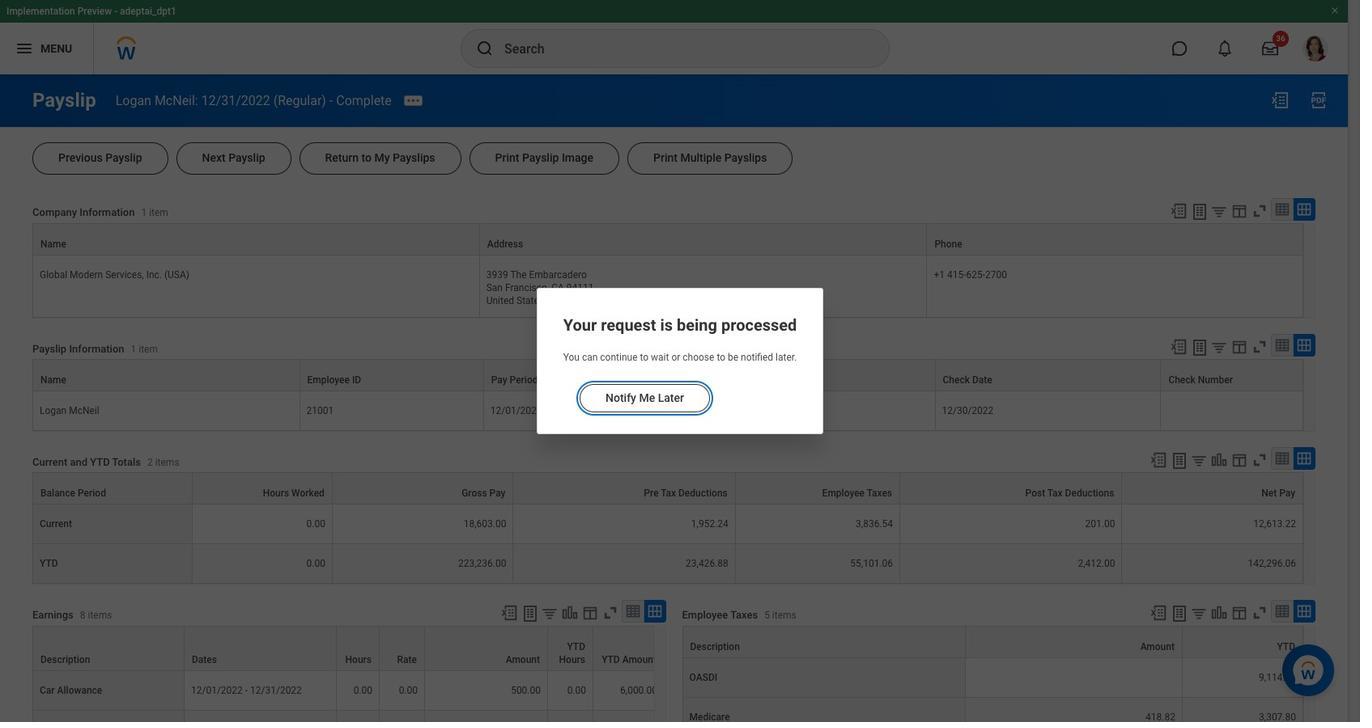 Task type: vqa. For each thing, say whether or not it's contained in the screenshot.
Export to Excel image
yes



Task type: locate. For each thing, give the bounding box(es) containing it.
next
[[202, 151, 226, 164]]

balance period button
[[33, 474, 192, 505]]

23,426.88
[[686, 559, 728, 570]]

hours inside popup button
[[345, 655, 372, 666]]

12/01/2022 down dates
[[191, 685, 243, 697]]

processed
[[721, 316, 797, 336]]

description for employee
[[690, 642, 740, 653]]

payslips right multiple on the top of the page
[[724, 151, 767, 164]]

0 horizontal spatial items
[[88, 610, 112, 622]]

to left be
[[717, 353, 725, 364]]

return to my payslips
[[325, 151, 435, 164]]

deductions inside popup button
[[678, 489, 728, 500]]

2 horizontal spatial -
[[329, 93, 333, 108]]

earnings
[[32, 609, 74, 622]]

1 horizontal spatial period
[[510, 375, 538, 387]]

taxes inside popup button
[[867, 489, 892, 500]]

row containing ytd
[[32, 545, 1303, 585]]

employee taxes
[[822, 489, 892, 500]]

1 name button from the top
[[33, 224, 479, 255]]

12/01/2022 down pay period begin
[[490, 406, 542, 417]]

pay for gross pay
[[489, 489, 506, 500]]

check left date
[[943, 375, 970, 387]]

notify me later region
[[563, 371, 797, 414]]

print left image
[[495, 151, 519, 164]]

0 vertical spatial click to view/edit grid preferences image
[[1231, 339, 1248, 356]]

francisco,
[[505, 283, 549, 294]]

check date
[[943, 375, 992, 387]]

taxes up 3,836.54
[[867, 489, 892, 500]]

print for print multiple payslips
[[653, 151, 678, 164]]

your request is being processed alert dialog
[[537, 289, 824, 434]]

18,603.00
[[464, 519, 506, 531]]

0 horizontal spatial employee
[[307, 375, 350, 387]]

search image
[[475, 39, 495, 58]]

payslip for next payslip
[[228, 151, 265, 164]]

previous payslip button
[[32, 142, 168, 175]]

select to filter grid data image
[[1210, 203, 1228, 220], [1210, 339, 1228, 356], [540, 606, 558, 623]]

2 check from the left
[[1169, 375, 1196, 387]]

0 vertical spatial period
[[510, 375, 538, 387]]

inbox large image
[[1262, 40, 1278, 57]]

1 deductions from the left
[[678, 489, 728, 500]]

check inside check number popup button
[[1169, 375, 1196, 387]]

expand table image right table icon
[[1296, 451, 1312, 467]]

- right (regular)
[[329, 93, 333, 108]]

row containing logan mcneil
[[32, 392, 1303, 432]]

logan inside row
[[40, 406, 67, 417]]

item
[[149, 208, 168, 219], [139, 344, 158, 355]]

notify me later
[[605, 391, 684, 404]]

tax right post
[[1047, 489, 1063, 500]]

0 horizontal spatial deductions
[[678, 489, 728, 500]]

deductions up 201.00
[[1065, 489, 1114, 500]]

1 horizontal spatial taxes
[[867, 489, 892, 500]]

name up the global
[[40, 239, 66, 250]]

select to filter grid data image up the ytd popup button at the right of the page
[[1190, 606, 1208, 623]]

tax inside pre tax deductions popup button
[[661, 489, 676, 500]]

2 print from the left
[[653, 151, 678, 164]]

your request is being processed
[[563, 316, 797, 336]]

click to view/edit grid preferences image up the ytd hours popup button
[[581, 605, 599, 623]]

export to excel image for payslip
[[1270, 91, 1290, 110]]

0 vertical spatial name
[[40, 239, 66, 250]]

+1 415-625-2700
[[934, 270, 1007, 281]]

tax right pre
[[661, 489, 676, 500]]

pay period begin
[[491, 375, 565, 387]]

1 vertical spatial information
[[69, 343, 124, 355]]

table image
[[1274, 202, 1291, 218], [1274, 338, 1291, 354], [625, 604, 641, 621], [1274, 604, 1291, 621]]

name button for payslip information
[[33, 361, 299, 391]]

modern
[[70, 270, 103, 281]]

logan
[[116, 93, 151, 108], [40, 406, 67, 417]]

expand table image for taxes
[[1296, 604, 1312, 621]]

toolbar
[[1163, 198, 1316, 224], [1163, 335, 1316, 360], [1142, 448, 1316, 473], [493, 601, 666, 626], [1142, 601, 1316, 626]]

0 vertical spatial select to filter grid data image
[[1190, 453, 1208, 470]]

company
[[32, 207, 77, 219]]

company information 1 item
[[32, 207, 168, 219]]

adeptai_dpt1
[[120, 6, 176, 17]]

1 horizontal spatial hours
[[345, 655, 372, 666]]

2 payslips from the left
[[724, 151, 767, 164]]

0 vertical spatial description
[[690, 642, 740, 653]]

1 horizontal spatial logan
[[116, 93, 151, 108]]

san
[[486, 283, 503, 294]]

select to filter grid data image up net pay popup button
[[1190, 453, 1208, 470]]

2 export to worksheets image from the top
[[1190, 339, 1210, 358]]

export to worksheets image right export to excel icon
[[1170, 452, 1189, 472]]

pay for net pay
[[1279, 489, 1295, 500]]

0 vertical spatial -
[[114, 6, 117, 17]]

1 vertical spatial 1
[[131, 344, 136, 355]]

0 horizontal spatial check
[[943, 375, 970, 387]]

items right 8 on the left bottom
[[88, 610, 112, 622]]

0 horizontal spatial -
[[114, 6, 117, 17]]

2 horizontal spatial hours
[[559, 655, 585, 666]]

0 vertical spatial 1
[[141, 208, 147, 219]]

1 vertical spatial click to view/edit grid preferences image
[[1231, 452, 1248, 470]]

0 horizontal spatial taxes
[[730, 609, 758, 622]]

pay inside gross pay 'popup button'
[[489, 489, 506, 500]]

payslip right the previous
[[105, 151, 142, 164]]

select to filter grid data image for company information
[[1210, 203, 1228, 220]]

click to view/edit grid preferences image up check number popup button
[[1231, 339, 1248, 356]]

row containing car allowance
[[32, 672, 665, 711]]

1 horizontal spatial description button
[[683, 627, 965, 658]]

later
[[658, 391, 684, 404]]

export to worksheets image for payslip information
[[1190, 339, 1210, 358]]

12/31/2022 for logan mcneil: 12/31/2022 (regular) - complete
[[201, 93, 270, 108]]

ca
[[552, 283, 564, 294]]

1 select to filter grid data image from the top
[[1190, 453, 1208, 470]]

row header
[[32, 711, 185, 723]]

payslip for previous payslip
[[105, 151, 142, 164]]

12/31/2022 down be
[[716, 406, 768, 417]]

hours left ytd amount
[[559, 655, 585, 666]]

export to worksheets image
[[1170, 452, 1189, 472], [520, 605, 540, 625], [1170, 605, 1189, 625]]

to left my
[[361, 151, 372, 164]]

1
[[141, 208, 147, 219], [131, 344, 136, 355]]

1 horizontal spatial 12/01/2022
[[490, 406, 542, 417]]

1 horizontal spatial amount button
[[966, 627, 1182, 658]]

item inside payslip information 1 item
[[139, 344, 158, 355]]

taxes
[[867, 489, 892, 500], [730, 609, 758, 622]]

check for check number
[[1169, 375, 1196, 387]]

employee left id
[[307, 375, 350, 387]]

export to worksheets image up the ytd popup button at the right of the page
[[1170, 605, 1189, 625]]

1 down services,
[[131, 344, 136, 355]]

check for check date
[[943, 375, 970, 387]]

0 horizontal spatial logan
[[40, 406, 67, 417]]

information for company information
[[80, 207, 135, 219]]

0 horizontal spatial to
[[361, 151, 372, 164]]

check inside 'check date' popup button
[[943, 375, 970, 387]]

ytd
[[90, 456, 110, 469], [40, 559, 58, 570], [567, 642, 585, 653], [1277, 642, 1295, 653], [602, 655, 620, 666]]

export to excel image
[[1270, 91, 1290, 110], [1170, 202, 1188, 220], [1170, 339, 1188, 356], [500, 605, 518, 623], [1150, 605, 1167, 623]]

0 horizontal spatial click to view/edit grid preferences image
[[581, 605, 599, 623]]

1 amount button from the left
[[425, 627, 547, 671]]

1 vertical spatial description
[[40, 655, 90, 666]]

1 payslips from the left
[[393, 151, 435, 164]]

1 export to worksheets image from the top
[[1190, 202, 1210, 222]]

current inside row
[[40, 519, 72, 531]]

1 name from the top
[[40, 239, 66, 250]]

name up logan mcneil
[[40, 375, 66, 387]]

worked
[[292, 489, 325, 500]]

1 vertical spatial name button
[[33, 361, 299, 391]]

0 vertical spatial export to worksheets image
[[1190, 202, 1210, 222]]

0 vertical spatial item
[[149, 208, 168, 219]]

toolbar for earnings
[[493, 601, 666, 626]]

check left number
[[1169, 375, 1196, 387]]

can
[[582, 353, 598, 364]]

0 horizontal spatial hours
[[263, 489, 289, 500]]

taxes left 5
[[730, 609, 758, 622]]

select to filter grid data image for items
[[1190, 606, 1208, 623]]

information right company on the top of page
[[80, 207, 135, 219]]

2 horizontal spatial amount
[[1140, 642, 1175, 653]]

- inside row
[[245, 685, 248, 697]]

1 horizontal spatial print
[[653, 151, 678, 164]]

1 vertical spatial click to view/edit grid preferences image
[[581, 605, 599, 623]]

1 horizontal spatial items
[[155, 457, 179, 469]]

services,
[[105, 270, 144, 281]]

ytd up "9,114.00"
[[1277, 642, 1295, 653]]

period
[[510, 375, 538, 387], [78, 489, 106, 500]]

1 up inc.
[[141, 208, 147, 219]]

1 horizontal spatial tax
[[1047, 489, 1063, 500]]

1 horizontal spatial click to view/edit grid preferences image
[[1231, 339, 1248, 356]]

hours inside popup button
[[559, 655, 585, 666]]

- right preview
[[114, 6, 117, 17]]

print inside button
[[495, 151, 519, 164]]

1 horizontal spatial employee
[[682, 609, 728, 622]]

click to view/edit grid preferences image
[[1231, 202, 1248, 220], [1231, 452, 1248, 470], [1231, 605, 1248, 623]]

2 vertical spatial employee
[[682, 609, 728, 622]]

ytd left ytd amount popup button
[[567, 642, 585, 653]]

click to view/edit grid preferences image
[[1231, 339, 1248, 356], [581, 605, 599, 623]]

1 vertical spatial current
[[40, 519, 72, 531]]

0 vertical spatial information
[[80, 207, 135, 219]]

item down inc.
[[139, 344, 158, 355]]

1 vertical spatial logan
[[40, 406, 67, 417]]

ytd button
[[1183, 627, 1303, 658]]

check number button
[[1161, 361, 1303, 391]]

payslips right my
[[393, 151, 435, 164]]

1 tax from the left
[[661, 489, 676, 500]]

0 vertical spatial name button
[[33, 224, 479, 255]]

mcneil
[[69, 406, 99, 417]]

tax
[[661, 489, 676, 500], [1047, 489, 1063, 500]]

hours inside 'popup button'
[[263, 489, 289, 500]]

amount button
[[425, 627, 547, 671], [966, 627, 1182, 658]]

items right 2 in the bottom of the page
[[155, 457, 179, 469]]

8
[[80, 610, 85, 622]]

expand table image up check number popup button
[[1296, 338, 1312, 354]]

current left and
[[32, 456, 67, 469]]

hours
[[263, 489, 289, 500], [345, 655, 372, 666], [559, 655, 585, 666]]

amount inside popup button
[[622, 655, 657, 666]]

0 horizontal spatial description
[[40, 655, 90, 666]]

0 horizontal spatial 12/01/2022
[[191, 685, 243, 697]]

employee down 23,426.88
[[682, 609, 728, 622]]

1 horizontal spatial description
[[690, 642, 740, 653]]

0 horizontal spatial description button
[[33, 627, 184, 671]]

0 vertical spatial 12/31/2022
[[201, 93, 270, 108]]

print inside button
[[653, 151, 678, 164]]

row
[[32, 224, 1303, 256], [32, 256, 1303, 318], [32, 360, 1303, 392], [32, 392, 1303, 432], [32, 473, 1303, 506], [32, 506, 1303, 545], [32, 545, 1303, 585], [32, 626, 665, 672], [682, 626, 1303, 659], [682, 659, 1303, 698], [32, 672, 665, 711], [682, 698, 1303, 723], [32, 711, 665, 723]]

1 vertical spatial item
[[139, 344, 158, 355]]

tax inside post tax deductions 'popup button'
[[1047, 489, 1063, 500]]

1,952.24
[[691, 519, 728, 531]]

row header inside payslip 'main content'
[[32, 711, 185, 723]]

item for company information
[[149, 208, 168, 219]]

55,101.06
[[850, 559, 893, 570]]

ytd inside ytd hours
[[567, 642, 585, 653]]

deductions
[[678, 489, 728, 500], [1065, 489, 1114, 500]]

1 vertical spatial name
[[40, 375, 66, 387]]

select to filter grid data image for earnings
[[540, 606, 558, 623]]

1 horizontal spatial -
[[245, 685, 248, 697]]

1 horizontal spatial 1
[[141, 208, 147, 219]]

description for earnings
[[40, 655, 90, 666]]

deductions inside 'popup button'
[[1065, 489, 1114, 500]]

-
[[114, 6, 117, 17], [329, 93, 333, 108], [245, 685, 248, 697]]

employee for employee taxes 5 items
[[682, 609, 728, 622]]

expand table image
[[1296, 338, 1312, 354], [1296, 451, 1312, 467]]

description up car allowance
[[40, 655, 90, 666]]

hours button
[[337, 627, 379, 671]]

0 vertical spatial current
[[32, 456, 67, 469]]

period inside popup button
[[78, 489, 106, 500]]

1 print from the left
[[495, 151, 519, 164]]

items right 5
[[772, 610, 796, 622]]

continue
[[600, 353, 638, 364]]

0 vertical spatial employee
[[307, 375, 350, 387]]

item up inc.
[[149, 208, 168, 219]]

expand table image for 8
[[646, 604, 663, 621]]

rate
[[397, 655, 417, 666]]

ytd right ytd hours
[[602, 655, 620, 666]]

period for pay
[[510, 375, 538, 387]]

name button
[[33, 224, 479, 255], [33, 361, 299, 391]]

net pay
[[1262, 489, 1295, 500]]

1 check from the left
[[943, 375, 970, 387]]

you can continue to wait or choose to be notified later.
[[563, 353, 797, 364]]

cell
[[1161, 392, 1303, 432], [966, 659, 1183, 698], [185, 711, 337, 723], [337, 711, 380, 723], [380, 711, 425, 723], [425, 711, 548, 723], [548, 711, 593, 723], [593, 711, 665, 723]]

ytd right and
[[90, 456, 110, 469]]

0 vertical spatial select to filter grid data image
[[1210, 203, 1228, 220]]

0 vertical spatial 12/01/2022
[[490, 406, 542, 417]]

being
[[677, 316, 717, 336]]

pay period begin button
[[484, 361, 709, 391]]

name
[[40, 239, 66, 250], [40, 375, 66, 387]]

- inside banner
[[114, 6, 117, 17]]

0 horizontal spatial amount button
[[425, 627, 547, 671]]

period left the "begin"
[[510, 375, 538, 387]]

payslips inside button
[[393, 151, 435, 164]]

global modern services, inc. (usa)
[[40, 270, 189, 281]]

0.00
[[306, 519, 325, 531], [306, 559, 325, 570], [354, 685, 372, 697], [399, 685, 418, 697], [567, 685, 586, 697]]

logan left mcneil
[[40, 406, 67, 417]]

inc.
[[146, 270, 162, 281]]

1 vertical spatial 12/01/2022
[[191, 685, 243, 697]]

1 vertical spatial -
[[329, 93, 333, 108]]

print multiple payslips button
[[627, 142, 793, 175]]

1 inside payslip information 1 item
[[131, 344, 136, 355]]

period right balance
[[78, 489, 106, 500]]

deductions up 1,952.24
[[678, 489, 728, 500]]

pay left the "begin"
[[491, 375, 507, 387]]

pre
[[644, 489, 659, 500]]

car
[[40, 685, 55, 697]]

rate button
[[380, 627, 424, 671]]

employee taxes 5 items
[[682, 609, 796, 622]]

2700
[[985, 270, 1007, 281]]

current down balance
[[40, 519, 72, 531]]

2 vertical spatial -
[[245, 685, 248, 697]]

hours left worked
[[263, 489, 289, 500]]

to left wait
[[640, 353, 649, 364]]

5
[[764, 610, 770, 622]]

description button down 5
[[683, 627, 965, 658]]

hours for hours worked
[[263, 489, 289, 500]]

2 tax from the left
[[1047, 489, 1063, 500]]

2 vertical spatial 12/31/2022
[[250, 685, 302, 697]]

pay right net
[[1279, 489, 1295, 500]]

pay right gross
[[489, 489, 506, 500]]

1 vertical spatial select to filter grid data image
[[1190, 606, 1208, 623]]

2 deductions from the left
[[1065, 489, 1114, 500]]

period inside "popup button"
[[510, 375, 538, 387]]

description button down 8 on the left bottom
[[33, 627, 184, 671]]

preview
[[77, 6, 112, 17]]

payslips
[[393, 151, 435, 164], [724, 151, 767, 164]]

0 horizontal spatial print
[[495, 151, 519, 164]]

1 inside company information 1 item
[[141, 208, 147, 219]]

1 description button from the left
[[33, 627, 184, 671]]

information up mcneil
[[69, 343, 124, 355]]

return to my payslips button
[[299, 142, 461, 175]]

12/31/2022 up next payslip on the left
[[201, 93, 270, 108]]

2 name from the top
[[40, 375, 66, 387]]

description up oasdi
[[690, 642, 740, 653]]

earnings 8 items
[[32, 609, 112, 622]]

items inside current and ytd totals 2 items
[[155, 457, 179, 469]]

0 horizontal spatial tax
[[661, 489, 676, 500]]

1 horizontal spatial check
[[1169, 375, 1196, 387]]

items
[[155, 457, 179, 469], [88, 610, 112, 622], [772, 610, 796, 622]]

export to worksheets image for items
[[1170, 605, 1189, 625]]

2 description button from the left
[[683, 627, 965, 658]]

1 horizontal spatial payslips
[[724, 151, 767, 164]]

1 horizontal spatial amount
[[622, 655, 657, 666]]

number
[[1198, 375, 1233, 387]]

0 vertical spatial logan
[[116, 93, 151, 108]]

hours for hours
[[345, 655, 372, 666]]

201.00
[[1085, 519, 1115, 531]]

previous
[[58, 151, 103, 164]]

fullscreen image
[[1251, 202, 1269, 220], [1251, 339, 1269, 356], [1251, 452, 1269, 470], [601, 605, 619, 623], [1251, 605, 1269, 623]]

(regular)
[[273, 93, 326, 108]]

- down dates popup button
[[245, 685, 248, 697]]

2 vertical spatial select to filter grid data image
[[540, 606, 558, 623]]

payslip left image
[[522, 151, 559, 164]]

1 horizontal spatial deductions
[[1065, 489, 1114, 500]]

post tax deductions button
[[900, 474, 1122, 505]]

print left multiple on the top of the page
[[653, 151, 678, 164]]

2 horizontal spatial employee
[[822, 489, 865, 500]]

2 select to filter grid data image from the top
[[1190, 606, 1208, 623]]

states
[[517, 296, 544, 307]]

item inside company information 1 item
[[149, 208, 168, 219]]

2 horizontal spatial items
[[772, 610, 796, 622]]

employee up 3,836.54
[[822, 489, 865, 500]]

1 vertical spatial taxes
[[730, 609, 758, 622]]

expand table image
[[1296, 202, 1312, 218], [646, 604, 663, 621], [1296, 604, 1312, 621]]

0 horizontal spatial period
[[78, 489, 106, 500]]

payslip right next
[[228, 151, 265, 164]]

2 amount button from the left
[[966, 627, 1182, 658]]

export to worksheets image
[[1190, 202, 1210, 222], [1190, 339, 1210, 358]]

phone button
[[927, 224, 1303, 255]]

row containing balance period
[[32, 473, 1303, 506]]

1 vertical spatial employee
[[822, 489, 865, 500]]

deductions for post tax deductions
[[1065, 489, 1114, 500]]

gross pay
[[462, 489, 506, 500]]

notifications large image
[[1217, 40, 1233, 57]]

2 vertical spatial click to view/edit grid preferences image
[[1231, 605, 1248, 623]]

check
[[943, 375, 970, 387], [1169, 375, 1196, 387]]

0 vertical spatial taxes
[[867, 489, 892, 500]]

1 vertical spatial select to filter grid data image
[[1210, 339, 1228, 356]]

pay inside net pay popup button
[[1279, 489, 1295, 500]]

logan left the mcneil:
[[116, 93, 151, 108]]

1 vertical spatial export to worksheets image
[[1190, 339, 1210, 358]]

0 horizontal spatial payslips
[[393, 151, 435, 164]]

print
[[495, 151, 519, 164], [653, 151, 678, 164]]

2 name button from the top
[[33, 361, 299, 391]]

1 vertical spatial period
[[78, 489, 106, 500]]

0 horizontal spatial 1
[[131, 344, 136, 355]]

name button for company information
[[33, 224, 479, 255]]

hours left rate popup button in the bottom of the page
[[345, 655, 372, 666]]

amount
[[1140, 642, 1175, 653], [506, 655, 540, 666], [622, 655, 657, 666]]

post
[[1025, 489, 1045, 500]]

select to filter grid data image
[[1190, 453, 1208, 470], [1190, 606, 1208, 623]]

employee id
[[307, 375, 361, 387]]

12/31/2022 down dates popup button
[[250, 685, 302, 697]]

multiple
[[680, 151, 722, 164]]



Task type: describe. For each thing, give the bounding box(es) containing it.
fullscreen image for items
[[601, 605, 619, 623]]

employee id button
[[300, 361, 483, 391]]

global
[[40, 270, 67, 281]]

payslip main content
[[0, 74, 1348, 723]]

current for current and ytd totals 2 items
[[32, 456, 67, 469]]

hours worked
[[263, 489, 325, 500]]

9,114.00
[[1259, 672, 1296, 684]]

payslips inside button
[[724, 151, 767, 164]]

0 horizontal spatial amount
[[506, 655, 540, 666]]

export to excel image for company information
[[1170, 202, 1188, 220]]

row containing global modern services, inc. (usa)
[[32, 256, 1303, 318]]

current and ytd totals 2 items
[[32, 456, 179, 469]]

phone
[[935, 239, 962, 250]]

check number
[[1169, 375, 1233, 387]]

94111
[[567, 283, 594, 294]]

export to worksheets image up 500.00
[[520, 605, 540, 625]]

1 vertical spatial expand table image
[[1296, 451, 1312, 467]]

print payslip image button
[[469, 142, 619, 175]]

click to view/edit grid preferences image for totals
[[1231, 452, 1248, 470]]

pay inside pay period begin "popup button"
[[491, 375, 507, 387]]

fullscreen image for ytd
[[1251, 452, 1269, 470]]

toolbar for current and ytd totals
[[1142, 448, 1316, 473]]

select to filter grid data image for totals
[[1190, 453, 1208, 470]]

0 vertical spatial click to view/edit grid preferences image
[[1231, 202, 1248, 220]]

payslip up the previous
[[32, 89, 96, 112]]

notified
[[741, 353, 773, 364]]

is
[[660, 316, 673, 336]]

ytd hours button
[[548, 627, 593, 671]]

tax for pre
[[661, 489, 676, 500]]

current for current
[[40, 519, 72, 531]]

export to excel image for payslip information
[[1170, 339, 1188, 356]]

you
[[563, 353, 580, 364]]

check date button
[[936, 361, 1160, 391]]

print multiple payslips
[[653, 151, 767, 164]]

12/01/2022 for 12/01/2022 - 12/31/2022
[[191, 685, 243, 697]]

name for payslip
[[40, 375, 66, 387]]

click to view/edit grid preferences image for items
[[1231, 605, 1248, 623]]

implementation preview -   adeptai_dpt1 banner
[[0, 0, 1348, 74]]

2
[[147, 457, 153, 469]]

tax for post
[[1047, 489, 1063, 500]]

3,836.54
[[856, 519, 893, 531]]

next payslip
[[202, 151, 265, 164]]

employee for employee taxes
[[822, 489, 865, 500]]

ytd amount button
[[593, 627, 664, 671]]

employee taxes button
[[736, 474, 900, 505]]

my
[[374, 151, 390, 164]]

view printable version (pdf) image
[[1309, 91, 1329, 110]]

export to worksheets image for company information
[[1190, 202, 1210, 222]]

gross pay button
[[333, 474, 513, 505]]

12/01/2022 for 12/01/2022
[[490, 406, 542, 417]]

net
[[1262, 489, 1277, 500]]

ytd amount
[[602, 655, 657, 666]]

me
[[639, 391, 655, 404]]

dates
[[192, 655, 217, 666]]

ytd up earnings
[[40, 559, 58, 570]]

select to filter grid data image for payslip information
[[1210, 339, 1228, 356]]

3939
[[486, 270, 508, 281]]

1 for payslip information
[[131, 344, 136, 355]]

oasdi
[[689, 672, 717, 684]]

2 horizontal spatial to
[[717, 353, 725, 364]]

wait
[[651, 353, 669, 364]]

export to excel image
[[1150, 452, 1167, 470]]

id
[[352, 375, 361, 387]]

and
[[70, 456, 88, 469]]

print for print payslip image
[[495, 151, 519, 164]]

3939 the embarcadero san francisco, ca 94111 united states of america
[[486, 270, 594, 307]]

items inside employee taxes 5 items
[[772, 610, 796, 622]]

12/30/2022
[[942, 406, 994, 417]]

post tax deductions
[[1025, 489, 1114, 500]]

12/01/2022 - 12/31/2022
[[191, 685, 302, 697]]

name for company
[[40, 239, 66, 250]]

implementation preview -   adeptai_dpt1
[[6, 6, 176, 17]]

date
[[972, 375, 992, 387]]

logan for logan mcneil
[[40, 406, 67, 417]]

logan mcneil: 12/31/2022 (regular) - complete link
[[116, 93, 392, 108]]

row containing ytd hours
[[32, 626, 665, 672]]

1 horizontal spatial to
[[640, 353, 649, 364]]

be
[[728, 353, 738, 364]]

+1
[[934, 270, 945, 281]]

balance
[[40, 489, 75, 500]]

toolbar for company information
[[1163, 198, 1316, 224]]

close environment banner image
[[1330, 6, 1340, 15]]

notify
[[605, 391, 636, 404]]

export to worksheets image for totals
[[1170, 452, 1189, 472]]

row containing current
[[32, 506, 1303, 545]]

row containing oasdi
[[682, 659, 1303, 698]]

description button for taxes
[[683, 627, 965, 658]]

information for payslip information
[[69, 343, 124, 355]]

(usa)
[[164, 270, 189, 281]]

allowance
[[57, 685, 102, 697]]

payslip up logan mcneil
[[32, 343, 67, 355]]

row containing description
[[682, 626, 1303, 659]]

united
[[486, 296, 514, 307]]

payslip for print payslip image
[[522, 151, 559, 164]]

to inside button
[[361, 151, 372, 164]]

export to excel image for employee taxes
[[1150, 605, 1167, 623]]

payslip information 1 item
[[32, 343, 158, 355]]

description button for 8
[[33, 627, 184, 671]]

embarcadero
[[529, 270, 587, 281]]

table image
[[1274, 451, 1291, 467]]

later.
[[776, 353, 797, 364]]

export to excel image for earnings
[[500, 605, 518, 623]]

1 for company information
[[141, 208, 147, 219]]

fullscreen image for 5
[[1251, 605, 1269, 623]]

625-
[[966, 270, 985, 281]]

implementation
[[6, 6, 75, 17]]

ytd hours
[[559, 642, 585, 666]]

next payslip button
[[176, 142, 291, 175]]

21001
[[306, 406, 334, 417]]

period for balance
[[78, 489, 106, 500]]

profile logan mcneil element
[[1293, 31, 1338, 66]]

choose
[[683, 353, 714, 364]]

223,236.00
[[458, 559, 506, 570]]

totals
[[112, 456, 141, 469]]

pre tax deductions
[[644, 489, 728, 500]]

dates button
[[185, 627, 336, 671]]

taxes for employee taxes 5 items
[[730, 609, 758, 622]]

car allowance
[[40, 685, 102, 697]]

employee for employee id
[[307, 375, 350, 387]]

mcneil:
[[155, 93, 198, 108]]

toolbar for payslip information
[[1163, 335, 1316, 360]]

deductions for pre tax deductions
[[678, 489, 728, 500]]

america
[[558, 296, 594, 307]]

or
[[672, 353, 680, 364]]

taxes for employee taxes
[[867, 489, 892, 500]]

500.00
[[511, 685, 541, 697]]

address
[[487, 239, 523, 250]]

toolbar for employee taxes
[[1142, 601, 1316, 626]]

logan mcneil: 12/31/2022 (regular) - complete
[[116, 93, 392, 108]]

items inside earnings 8 items
[[88, 610, 112, 622]]

12/31/2022 for 12/01/2022 - 12/31/2022
[[250, 685, 302, 697]]

0 vertical spatial expand table image
[[1296, 338, 1312, 354]]

2,412.00
[[1078, 559, 1115, 570]]

1 vertical spatial 12/31/2022
[[716, 406, 768, 417]]

item for payslip information
[[139, 344, 158, 355]]

hours worked button
[[193, 474, 332, 505]]

6,000.00
[[620, 685, 657, 697]]

logan for logan mcneil: 12/31/2022 (regular) - complete
[[116, 93, 151, 108]]



